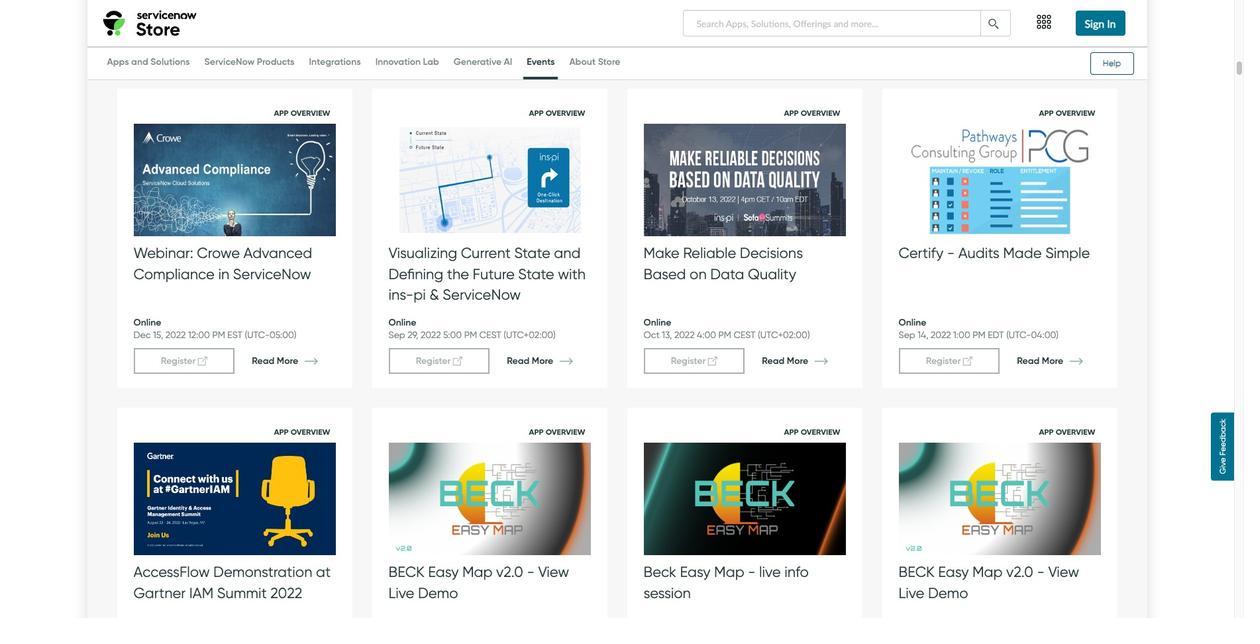 Task type: describe. For each thing, give the bounding box(es) containing it.
generative ai link
[[450, 56, 516, 77]]

app overview for the visualizing current state and defining the future state with ins-pi & servicenow heading
[[529, 108, 585, 118]]

in
[[218, 265, 229, 283]]

04:00) inside online sep 14, 2022 1:00 pm edt (utc-04:00)
[[1031, 330, 1059, 341]]

2 beck easy map v2.0 - view live demo heading from the left
[[899, 563, 1101, 604]]

popup image down aug 14, 2019 1:00 pm edt (utc-04:00)
[[198, 35, 207, 47]]

webinar: crowe advanced compliance in servicenow
[[133, 245, 312, 283]]

map inside beck easy map - live info session
[[714, 564, 744, 582]]

simple
[[1046, 245, 1090, 262]]

(utc- for dec 14, 2022 12:00 pm est (utc-05:00)
[[756, 11, 780, 22]]

oct
[[644, 330, 660, 341]]

1:00 for 2022
[[953, 11, 970, 22]]

(utc- for dec 15, 2022 1:00 pm est (utc-05:00)
[[1005, 11, 1030, 22]]

register button for servicenow
[[133, 348, 235, 374]]

online oct 13, 2022 4:00 pm cest (utc+02:00)
[[644, 317, 810, 341]]

sign
[[1085, 17, 1104, 30]]

est inside the online dec 15, 2022 12:00 pm est (utc-05:00)
[[227, 330, 243, 341]]

1 horizontal spatial 15,
[[918, 11, 928, 22]]

(utc- inside online sep 14, 2022 1:00 pm edt (utc-04:00)
[[1006, 330, 1031, 341]]

05:00) for dec 15, 2022 1:00 pm est (utc-05:00)
[[1030, 11, 1057, 22]]

dec for dec 14, 2022 12:00 pm est (utc-05:00)
[[644, 11, 661, 22]]

make reliable decisions based on data quality
[[644, 245, 803, 283]]

online for certify - audits made simple
[[899, 317, 926, 329]]

compliance
[[133, 265, 215, 283]]

quality
[[748, 265, 796, 283]]

webinar: crowe advanced compliance in servicenow heading
[[133, 243, 336, 285]]

register for servicenow
[[161, 355, 196, 367]]

sep for certify - audits made simple
[[899, 330, 915, 341]]

pm inside the online dec 15, 2022 12:00 pm est (utc-05:00)
[[212, 330, 225, 341]]

about
[[569, 56, 596, 68]]

accessflow
[[133, 564, 210, 582]]

app for make reliable decisions based on data quality heading
[[784, 108, 799, 118]]

popup image down dec 14, 2022 12:00 pm est (utc-05:00)
[[708, 35, 717, 47]]

on
[[690, 265, 707, 283]]

apps and solutions
[[107, 56, 190, 68]]

beck easy map v2.0 - view live demo for second beck easy map v2.0 - view live demo heading from the right
[[389, 564, 569, 603]]

advanced
[[244, 245, 312, 262]]

dec 15, 2022 1:00 pm est (utc-05:00)
[[899, 11, 1057, 22]]

14, for aug
[[153, 11, 163, 22]]

sign in button
[[1076, 11, 1125, 36]]

aug
[[133, 11, 150, 22]]

1:00 for 2019
[[187, 11, 204, 22]]

overview for webinar: crowe advanced compliance in servicenow heading
[[291, 108, 330, 118]]

servicenow inside webinar: crowe advanced compliance in servicenow
[[233, 265, 311, 283]]

1 easy from the left
[[428, 564, 459, 582]]

online for visualizing current state and defining the future state with ins-pi & servicenow
[[389, 317, 416, 329]]

2022 inside accessflow demonstration at gartner iam summit 2022
[[270, 585, 302, 603]]

est for 12:00
[[738, 11, 753, 22]]

solutions
[[151, 56, 190, 68]]

0 vertical spatial edt
[[221, 11, 237, 22]]

visualizing current state and defining the future state with ins-pi & servicenow heading
[[389, 243, 591, 304]]

data
[[710, 265, 744, 283]]

overview for the visualizing current state and defining the future state with ins-pi & servicenow heading
[[546, 108, 585, 118]]

servicenow products
[[204, 56, 295, 68]]

lab
[[423, 56, 439, 68]]

gartner
[[133, 585, 186, 603]]

summit
[[217, 585, 267, 603]]

dec inside the online dec 15, 2022 12:00 pm est (utc-05:00)
[[133, 330, 151, 341]]

5:00
[[443, 330, 462, 341]]

beck easy map - live info session heading
[[644, 563, 846, 604]]

reliable
[[683, 245, 736, 262]]

based
[[644, 265, 686, 283]]

decisions
[[740, 245, 803, 262]]

1 horizontal spatial 12:00
[[699, 11, 721, 22]]

integrations
[[309, 56, 361, 68]]

read down online sep 14, 2022 1:00 pm edt (utc-04:00)
[[1017, 355, 1040, 367]]

1 vertical spatial state
[[518, 265, 554, 283]]

cest for quality
[[734, 330, 756, 341]]

app for beck easy map - live info session heading
[[784, 427, 799, 437]]

app overview for beck easy map - live info session heading
[[784, 427, 840, 437]]

at
[[316, 564, 331, 582]]

05:00) inside the online dec 15, 2022 12:00 pm est (utc-05:00)
[[270, 330, 297, 341]]

servicenow products link
[[201, 56, 298, 77]]

defining
[[389, 265, 443, 283]]

register button for data
[[644, 348, 745, 374]]

Search Apps search field
[[683, 10, 981, 36]]

webinar:
[[133, 245, 193, 262]]

read up products
[[252, 36, 274, 48]]

- inside beck easy map - live info session
[[748, 564, 756, 582]]

audits
[[958, 245, 1000, 262]]

beck
[[644, 564, 676, 582]]

easy inside beck easy map - live info session
[[680, 564, 711, 582]]

innovation
[[375, 56, 421, 68]]

read up the ai
[[507, 36, 530, 48]]

made
[[1003, 245, 1042, 262]]

app for second beck easy map v2.0 - view live demo heading from the right
[[529, 427, 544, 437]]

app for certify - audits made simple heading
[[1039, 108, 1054, 118]]

current
[[461, 245, 511, 262]]

crowe
[[197, 245, 240, 262]]

make
[[644, 245, 680, 262]]

beck easy map v2.0 - view live demo for 2nd beck easy map v2.0 - view live demo heading
[[899, 564, 1079, 603]]

about store link
[[566, 56, 624, 77]]

1 map from the left
[[462, 564, 493, 582]]

4:00
[[697, 330, 716, 341]]

online sep 29, 2022 5:00 pm cest (utc+02:00)
[[389, 317, 556, 341]]

pm inside online sep 29, 2022 5:00 pm cest (utc+02:00)
[[464, 330, 477, 341]]

est for 1:00
[[988, 11, 1003, 22]]

v2.0 for second beck easy map v2.0 - view live demo heading from the right
[[496, 564, 523, 582]]

0 vertical spatial state
[[514, 245, 550, 262]]

12:00 inside the online dec 15, 2022 12:00 pm est (utc-05:00)
[[188, 330, 210, 341]]

servicenow inside tab list
[[204, 56, 255, 68]]

read down online oct 13, 2022 4:00 pm cest (utc+02:00)
[[762, 355, 785, 367]]

dec 14, 2022 12:00 pm est (utc-05:00)
[[644, 11, 807, 22]]

online for webinar: crowe advanced compliance in servicenow
[[133, 317, 161, 329]]

0 horizontal spatial 04:00)
[[264, 11, 292, 22]]

integrations link
[[306, 56, 364, 77]]

events
[[527, 56, 555, 68]]

popup image down 4:00 on the right of page
[[708, 354, 717, 366]]

2022 inside online sep 29, 2022 5:00 pm cest (utc+02:00)
[[421, 330, 441, 341]]

innovation lab link
[[372, 56, 442, 77]]

14, for dec
[[663, 11, 674, 22]]

popup image down the online dec 15, 2022 12:00 pm est (utc-05:00)
[[198, 354, 207, 366]]

&
[[429, 286, 439, 304]]

online sep 14, 2022 1:00 pm edt (utc-04:00)
[[899, 317, 1059, 341]]

help button
[[1090, 52, 1134, 75]]

accessflow demonstration at gartner iam summit 2022 heading
[[133, 563, 336, 604]]

online for make reliable decisions based on data quality
[[644, 317, 671, 329]]



Task type: locate. For each thing, give the bounding box(es) containing it.
15,
[[918, 11, 928, 22], [153, 330, 163, 341]]

0 horizontal spatial 12:00
[[188, 330, 210, 341]]

dec for dec 15, 2022 1:00 pm est (utc-05:00)
[[899, 11, 916, 22]]

2 view from the left
[[1048, 564, 1079, 582]]

v2.0
[[496, 564, 523, 582], [1006, 564, 1033, 582]]

2 horizontal spatial est
[[988, 11, 1003, 22]]

2 live from the left
[[899, 585, 924, 603]]

0 vertical spatial and
[[131, 56, 148, 68]]

1 beck easy map v2.0 - view live demo heading from the left
[[389, 563, 591, 604]]

14,
[[153, 11, 163, 22], [663, 11, 674, 22], [918, 330, 929, 341]]

app for the visualizing current state and defining the future state with ins-pi & servicenow heading
[[529, 108, 544, 118]]

1 horizontal spatial (utc+02:00)
[[758, 330, 810, 341]]

servicenow inside visualizing current state and defining the future state with ins-pi & servicenow
[[443, 286, 521, 304]]

2022
[[676, 11, 696, 22], [931, 11, 951, 22], [166, 330, 186, 341], [421, 330, 441, 341], [674, 330, 695, 341], [931, 330, 951, 341], [270, 585, 302, 603]]

register for the
[[416, 355, 451, 367]]

1 vertical spatial 12:00
[[188, 330, 210, 341]]

app for webinar: crowe advanced compliance in servicenow heading
[[274, 108, 289, 118]]

about store
[[569, 56, 620, 68]]

events link
[[524, 56, 558, 79]]

29,
[[408, 330, 418, 341]]

easy
[[428, 564, 459, 582], [680, 564, 711, 582], [938, 564, 969, 582]]

state
[[514, 245, 550, 262], [518, 265, 554, 283]]

2 online from the left
[[389, 317, 416, 329]]

demonstration
[[213, 564, 312, 582]]

1 register button from the left
[[133, 348, 235, 374]]

beck easy map v2.0 - view live demo heading
[[389, 563, 591, 604], [899, 563, 1101, 604]]

1 horizontal spatial live
[[899, 585, 924, 603]]

(utc+02:00) inside online oct 13, 2022 4:00 pm cest (utc+02:00)
[[758, 330, 810, 341]]

0 vertical spatial servicenow
[[204, 56, 255, 68]]

1 live from the left
[[389, 585, 414, 603]]

overview for certify - audits made simple heading
[[1056, 108, 1095, 118]]

register for data
[[671, 355, 706, 367]]

overview for make reliable decisions based on data quality heading
[[801, 108, 840, 118]]

0 horizontal spatial beck
[[389, 564, 425, 582]]

4 register button from the left
[[899, 348, 1000, 374]]

1 vertical spatial 04:00)
[[1031, 330, 1059, 341]]

1 demo from the left
[[418, 585, 458, 603]]

tab list
[[100, 49, 627, 79]]

0 horizontal spatial 05:00)
[[270, 330, 297, 341]]

app for 2nd beck easy map v2.0 - view live demo heading
[[1039, 427, 1054, 437]]

1 horizontal spatial est
[[738, 11, 753, 22]]

sep inside online sep 14, 2022 1:00 pm edt (utc-04:00)
[[899, 330, 915, 341]]

live
[[389, 585, 414, 603], [899, 585, 924, 603]]

(utc+02:00) inside online sep 29, 2022 5:00 pm cest (utc+02:00)
[[504, 330, 556, 341]]

generative ai
[[454, 56, 512, 68]]

cest right 4:00 on the right of page
[[734, 330, 756, 341]]

2 demo from the left
[[928, 585, 968, 603]]

1 horizontal spatial map
[[714, 564, 744, 582]]

1 horizontal spatial 05:00)
[[780, 11, 807, 22]]

live
[[759, 564, 781, 582]]

app
[[274, 108, 289, 118], [529, 108, 544, 118], [784, 108, 799, 118], [1039, 108, 1054, 118], [274, 427, 289, 437], [529, 427, 544, 437], [784, 427, 799, 437], [1039, 427, 1054, 437]]

-
[[947, 245, 955, 262], [527, 564, 535, 582], [748, 564, 756, 582], [1037, 564, 1045, 582]]

2 sep from the left
[[899, 330, 915, 341]]

and right apps
[[131, 56, 148, 68]]

visualizing current state and defining the future state with ins-pi & servicenow
[[389, 245, 586, 304]]

with
[[558, 265, 586, 283]]

beck
[[389, 564, 425, 582], [899, 564, 935, 582]]

register button for the
[[389, 348, 490, 374]]

1 vertical spatial edt
[[988, 330, 1004, 341]]

1 vertical spatial 15,
[[153, 330, 163, 341]]

2 horizontal spatial 05:00)
[[1030, 11, 1057, 22]]

1 horizontal spatial view
[[1048, 564, 1079, 582]]

register button down 4:00 on the right of page
[[644, 348, 745, 374]]

info
[[785, 564, 809, 582]]

servicenow store home image
[[100, 7, 204, 40]]

read down dec 15, 2022 1:00 pm est (utc-05:00)
[[1017, 36, 1040, 48]]

(utc+02:00)
[[504, 330, 556, 341], [758, 330, 810, 341]]

2019
[[166, 11, 184, 22]]

0 vertical spatial 15,
[[918, 11, 928, 22]]

cest inside online sep 29, 2022 5:00 pm cest (utc+02:00)
[[479, 330, 501, 341]]

certify - audits made simple heading
[[899, 243, 1101, 264]]

2022 inside online oct 13, 2022 4:00 pm cest (utc+02:00)
[[674, 330, 695, 341]]

in
[[1107, 17, 1116, 30]]

1 horizontal spatial and
[[554, 245, 581, 262]]

1 vertical spatial servicenow
[[233, 265, 311, 283]]

pm inside online sep 14, 2022 1:00 pm edt (utc-04:00)
[[973, 330, 986, 341]]

1 cest from the left
[[479, 330, 501, 341]]

2 horizontal spatial 14,
[[918, 330, 929, 341]]

servicenow down future
[[443, 286, 521, 304]]

2 beck easy map v2.0 - view live demo from the left
[[899, 564, 1079, 603]]

sep for visualizing current state and defining the future state with ins-pi & servicenow
[[389, 330, 405, 341]]

0 horizontal spatial demo
[[418, 585, 458, 603]]

1 register from the left
[[161, 355, 196, 367]]

online inside online oct 13, 2022 4:00 pm cest (utc+02:00)
[[644, 317, 671, 329]]

(utc+02:00) for quality
[[758, 330, 810, 341]]

0 horizontal spatial v2.0
[[496, 564, 523, 582]]

register button down online sep 14, 2022 1:00 pm edt (utc-04:00)
[[899, 348, 1000, 374]]

aug 14, 2019 1:00 pm edt (utc-04:00)
[[133, 11, 292, 22]]

innovation lab
[[375, 56, 439, 68]]

1 horizontal spatial 14,
[[663, 11, 674, 22]]

1 horizontal spatial beck easy map v2.0 - view live demo
[[899, 564, 1079, 603]]

and up with in the left of the page
[[554, 245, 581, 262]]

help
[[1103, 58, 1121, 68]]

tab list containing apps and solutions
[[100, 49, 627, 79]]

1 vertical spatial and
[[554, 245, 581, 262]]

popup image
[[198, 35, 207, 47], [453, 35, 462, 47], [708, 35, 717, 47], [198, 354, 207, 366], [708, 354, 717, 366], [963, 354, 972, 366]]

servicenow
[[204, 56, 255, 68], [233, 265, 311, 283], [443, 286, 521, 304]]

popup image
[[453, 354, 462, 366]]

3 online from the left
[[644, 317, 671, 329]]

servicenow down advanced
[[233, 265, 311, 283]]

servicenow left products
[[204, 56, 255, 68]]

1 online from the left
[[133, 317, 161, 329]]

app for accessflow demonstration at gartner iam summit 2022 heading
[[274, 427, 289, 437]]

edt
[[221, 11, 237, 22], [988, 330, 1004, 341]]

certify - audits made simple
[[899, 245, 1090, 262]]

future
[[473, 265, 515, 283]]

register
[[161, 355, 196, 367], [416, 355, 451, 367], [671, 355, 706, 367], [926, 355, 961, 367]]

04:00)
[[264, 11, 292, 22], [1031, 330, 1059, 341]]

read
[[252, 36, 274, 48], [507, 36, 530, 48], [762, 36, 785, 48], [1017, 36, 1040, 48], [252, 355, 274, 367], [507, 355, 530, 367], [762, 355, 785, 367], [1017, 355, 1040, 367]]

sign in
[[1085, 17, 1116, 30]]

read down dec 14, 2022 12:00 pm est (utc-05:00)
[[762, 36, 785, 48]]

2 vertical spatial servicenow
[[443, 286, 521, 304]]

0 horizontal spatial (utc+02:00)
[[504, 330, 556, 341]]

1 horizontal spatial easy
[[680, 564, 711, 582]]

more
[[277, 36, 298, 48], [532, 36, 553, 48], [787, 36, 808, 48], [1042, 36, 1063, 48], [277, 355, 298, 367], [532, 355, 553, 367], [787, 355, 808, 367], [1042, 355, 1063, 367]]

overview
[[291, 108, 330, 118], [546, 108, 585, 118], [801, 108, 840, 118], [1056, 108, 1095, 118], [291, 427, 330, 437], [546, 427, 585, 437], [801, 427, 840, 437], [1056, 427, 1095, 437]]

app overview for make reliable decisions based on data quality heading
[[784, 108, 840, 118]]

1 view from the left
[[538, 564, 569, 582]]

1 horizontal spatial sep
[[899, 330, 915, 341]]

1:00
[[187, 11, 204, 22], [953, 11, 970, 22], [953, 330, 970, 341]]

1 beck from the left
[[389, 564, 425, 582]]

2 horizontal spatial easy
[[938, 564, 969, 582]]

0 horizontal spatial beck easy map v2.0 - view live demo heading
[[389, 563, 591, 604]]

0 horizontal spatial beck easy map v2.0 - view live demo
[[389, 564, 569, 603]]

1 horizontal spatial 04:00)
[[1031, 330, 1059, 341]]

cest for future
[[479, 330, 501, 341]]

app overview for accessflow demonstration at gartner iam summit 2022 heading
[[274, 427, 330, 437]]

register down 4:00 on the right of page
[[671, 355, 706, 367]]

3 easy from the left
[[938, 564, 969, 582]]

3 register button from the left
[[644, 348, 745, 374]]

read down online sep 29, 2022 5:00 pm cest (utc+02:00) at the left of page
[[507, 355, 530, 367]]

0 horizontal spatial edt
[[221, 11, 237, 22]]

0 horizontal spatial live
[[389, 585, 414, 603]]

sep inside online sep 29, 2022 5:00 pm cest (utc+02:00)
[[389, 330, 405, 341]]

0 horizontal spatial map
[[462, 564, 493, 582]]

4 register from the left
[[926, 355, 961, 367]]

13,
[[662, 330, 672, 341]]

2022 inside online sep 14, 2022 1:00 pm edt (utc-04:00)
[[931, 330, 951, 341]]

the
[[447, 265, 469, 283]]

2 horizontal spatial map
[[972, 564, 1003, 582]]

store
[[598, 56, 620, 68]]

(utc- for aug 14, 2019 1:00 pm edt (utc-04:00)
[[240, 11, 264, 22]]

certify
[[899, 245, 944, 262]]

read more
[[252, 36, 298, 48], [507, 36, 553, 48], [762, 36, 808, 48], [1017, 36, 1063, 48], [252, 355, 298, 367], [507, 355, 553, 367], [762, 355, 808, 367], [1017, 355, 1063, 367]]

state up future
[[514, 245, 550, 262]]

2 horizontal spatial dec
[[899, 11, 916, 22]]

0 horizontal spatial 14,
[[153, 11, 163, 22]]

1 (utc+02:00) from the left
[[504, 330, 556, 341]]

online dec 15, 2022 12:00 pm est (utc-05:00)
[[133, 317, 297, 341]]

products
[[257, 56, 295, 68]]

2 register from the left
[[416, 355, 451, 367]]

0 horizontal spatial and
[[131, 56, 148, 68]]

0 horizontal spatial dec
[[133, 330, 151, 341]]

v2.0 for 2nd beck easy map v2.0 - view live demo heading
[[1006, 564, 1033, 582]]

sep
[[389, 330, 405, 341], [899, 330, 915, 341]]

online
[[133, 317, 161, 329], [389, 317, 416, 329], [644, 317, 671, 329], [899, 317, 926, 329]]

online inside online sep 14, 2022 1:00 pm edt (utc-04:00)
[[899, 317, 926, 329]]

sign in menu item
[[1068, 0, 1134, 46]]

ins-
[[389, 286, 414, 304]]

3 register from the left
[[671, 355, 706, 367]]

1 horizontal spatial demo
[[928, 585, 968, 603]]

apps
[[107, 56, 129, 68]]

1 beck easy map v2.0 - view live demo from the left
[[389, 564, 569, 603]]

apps and solutions link
[[104, 56, 193, 77]]

0 horizontal spatial 15,
[[153, 330, 163, 341]]

accessflow demonstration at gartner iam summit 2022
[[133, 564, 331, 603]]

register button down the online dec 15, 2022 12:00 pm est (utc-05:00)
[[133, 348, 235, 374]]

2 easy from the left
[[680, 564, 711, 582]]

popup image up generative
[[453, 35, 462, 47]]

2 cest from the left
[[734, 330, 756, 341]]

generative
[[454, 56, 502, 68]]

app overview for certify - audits made simple heading
[[1039, 108, 1095, 118]]

1 sep from the left
[[389, 330, 405, 341]]

cest right 5:00
[[479, 330, 501, 341]]

overview for beck easy map - live info session heading
[[801, 427, 840, 437]]

register down the online dec 15, 2022 12:00 pm est (utc-05:00)
[[161, 355, 196, 367]]

4 online from the left
[[899, 317, 926, 329]]

0 horizontal spatial sep
[[389, 330, 405, 341]]

2 map from the left
[[714, 564, 744, 582]]

help link
[[1084, 52, 1134, 75]]

map
[[462, 564, 493, 582], [714, 564, 744, 582], [972, 564, 1003, 582]]

read more button
[[235, 29, 336, 55], [490, 29, 591, 55], [745, 29, 846, 55], [1000, 29, 1101, 55], [235, 348, 336, 374], [490, 348, 591, 374], [745, 348, 846, 374], [1000, 348, 1101, 374]]

1 horizontal spatial edt
[[988, 330, 1004, 341]]

and inside tab list
[[131, 56, 148, 68]]

sign in menu bar
[[1014, 0, 1147, 46]]

1 v2.0 from the left
[[496, 564, 523, 582]]

0 horizontal spatial cest
[[479, 330, 501, 341]]

(utc-
[[240, 11, 264, 22], [756, 11, 780, 22], [1005, 11, 1030, 22], [245, 330, 270, 341], [1006, 330, 1031, 341]]

online inside online sep 29, 2022 5:00 pm cest (utc+02:00)
[[389, 317, 416, 329]]

state left with in the left of the page
[[518, 265, 554, 283]]

register down online sep 14, 2022 1:00 pm edt (utc-04:00)
[[926, 355, 961, 367]]

register left popup icon
[[416, 355, 451, 367]]

cest inside online oct 13, 2022 4:00 pm cest (utc+02:00)
[[734, 330, 756, 341]]

beck easy map - live info session
[[644, 564, 809, 603]]

cest
[[479, 330, 501, 341], [734, 330, 756, 341]]

2 v2.0 from the left
[[1006, 564, 1033, 582]]

iam
[[189, 585, 213, 603]]

1 horizontal spatial beck easy map v2.0 - view live demo heading
[[899, 563, 1101, 604]]

visualizing
[[389, 245, 457, 262]]

3 map from the left
[[972, 564, 1003, 582]]

and inside visualizing current state and defining the future state with ins-pi & servicenow
[[554, 245, 581, 262]]

0 vertical spatial 04:00)
[[264, 11, 292, 22]]

0 horizontal spatial view
[[538, 564, 569, 582]]

app overview for webinar: crowe advanced compliance in servicenow heading
[[274, 108, 330, 118]]

2022 inside the online dec 15, 2022 12:00 pm est (utc-05:00)
[[166, 330, 186, 341]]

1 horizontal spatial cest
[[734, 330, 756, 341]]

0 horizontal spatial easy
[[428, 564, 459, 582]]

(utc+02:00) for future
[[504, 330, 556, 341]]

05:00) for dec 14, 2022 12:00 pm est (utc-05:00)
[[780, 11, 807, 22]]

2 register button from the left
[[389, 348, 490, 374]]

1:00 inside online sep 14, 2022 1:00 pm edt (utc-04:00)
[[953, 330, 970, 341]]

0 vertical spatial 12:00
[[699, 11, 721, 22]]

search image
[[988, 16, 999, 29]]

05:00)
[[780, 11, 807, 22], [1030, 11, 1057, 22], [270, 330, 297, 341]]

(utc- inside the online dec 15, 2022 12:00 pm est (utc-05:00)
[[245, 330, 270, 341]]

popup image down online sep 14, 2022 1:00 pm edt (utc-04:00)
[[963, 354, 972, 366]]

session
[[644, 585, 691, 603]]

online inside the online dec 15, 2022 12:00 pm est (utc-05:00)
[[133, 317, 161, 329]]

1 horizontal spatial dec
[[644, 11, 661, 22]]

2 beck from the left
[[899, 564, 935, 582]]

pm inside online oct 13, 2022 4:00 pm cest (utc+02:00)
[[719, 330, 731, 341]]

14, inside online sep 14, 2022 1:00 pm edt (utc-04:00)
[[918, 330, 929, 341]]

1 horizontal spatial beck
[[899, 564, 935, 582]]

and
[[131, 56, 148, 68], [554, 245, 581, 262]]

read down the online dec 15, 2022 12:00 pm est (utc-05:00)
[[252, 355, 274, 367]]

ai
[[504, 56, 512, 68]]

1 horizontal spatial v2.0
[[1006, 564, 1033, 582]]

0 horizontal spatial est
[[227, 330, 243, 341]]

edt inside online sep 14, 2022 1:00 pm edt (utc-04:00)
[[988, 330, 1004, 341]]

make reliable decisions based on data quality heading
[[644, 243, 846, 285]]

2 (utc+02:00) from the left
[[758, 330, 810, 341]]

register button down 5:00
[[389, 348, 490, 374]]

dec
[[644, 11, 661, 22], [899, 11, 916, 22], [133, 330, 151, 341]]

15, inside the online dec 15, 2022 12:00 pm est (utc-05:00)
[[153, 330, 163, 341]]

pi
[[414, 286, 426, 304]]

view
[[538, 564, 569, 582], [1048, 564, 1079, 582]]

overview for accessflow demonstration at gartner iam summit 2022 heading
[[291, 427, 330, 437]]



Task type: vqa. For each thing, say whether or not it's contained in the screenshot.
Certify
yes



